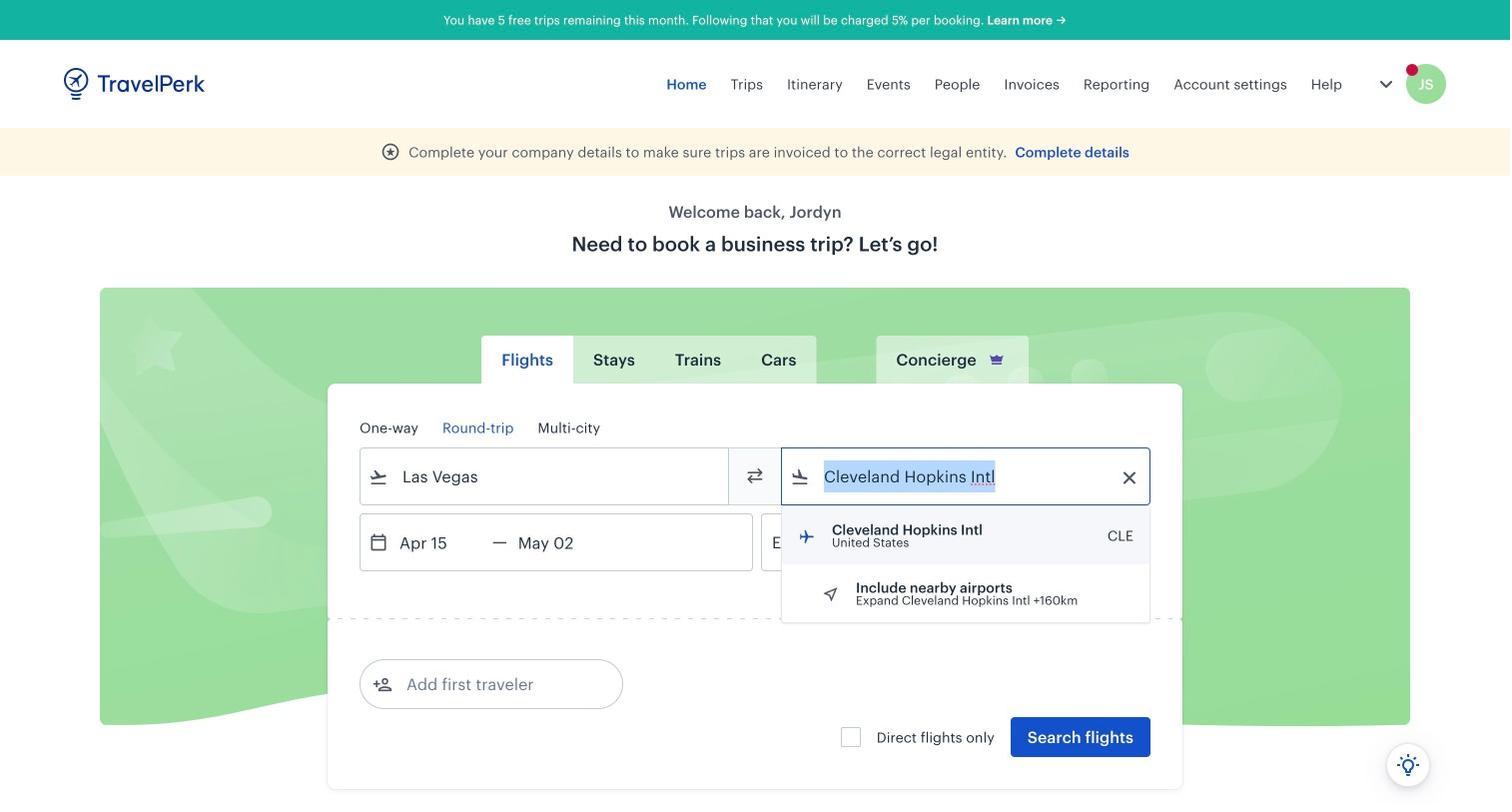 Task type: describe. For each thing, give the bounding box(es) containing it.
Depart text field
[[389, 515, 493, 571]]

To search field
[[810, 461, 1124, 493]]

Return text field
[[507, 515, 611, 571]]



Task type: vqa. For each thing, say whether or not it's contained in the screenshot.
the Move forward to switch to the next month. "icon"
no



Task type: locate. For each thing, give the bounding box(es) containing it.
Add first traveler search field
[[393, 668, 601, 700]]

From search field
[[389, 461, 702, 493]]



